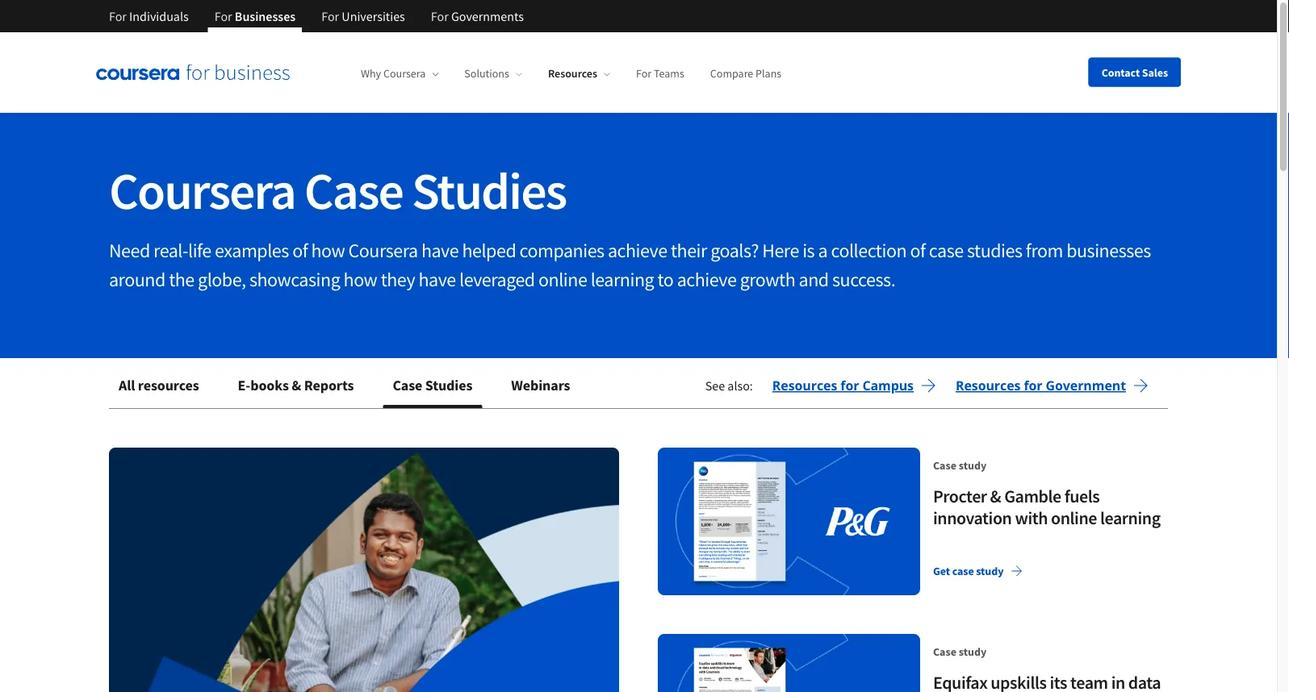 Task type: describe. For each thing, give the bounding box(es) containing it.
procter
[[934, 486, 987, 508]]

sales
[[1143, 65, 1169, 80]]

e-books & reports
[[238, 377, 354, 395]]

1 horizontal spatial achieve
[[677, 267, 737, 292]]

case inside the need real-life examples of how coursera have helped companies achieve their goals? here is a collection of case studies from businesses around the globe, showcasing how they have leveraged online learning to achieve growth and success.
[[929, 238, 964, 262]]

reports
[[304, 377, 354, 395]]

why
[[361, 66, 381, 81]]

get case study button
[[927, 557, 1030, 586]]

2 vertical spatial study
[[959, 645, 987, 659]]

resources
[[138, 377, 199, 395]]

study inside button
[[977, 564, 1004, 579]]

resources for resources "link"
[[548, 66, 598, 81]]

tab list containing all resources
[[109, 367, 600, 409]]

1 vertical spatial coursera
[[109, 158, 296, 223]]

solutions
[[465, 66, 510, 81]]

showcasing
[[249, 267, 340, 292]]

plans
[[756, 66, 782, 81]]

gamble
[[1005, 486, 1062, 508]]

and
[[799, 267, 829, 292]]

resources for resources for government
[[956, 377, 1021, 395]]

for for universities
[[322, 8, 339, 24]]

coursera case studies
[[109, 158, 566, 223]]

around
[[109, 267, 165, 292]]

get case study
[[934, 564, 1004, 579]]

companies
[[520, 238, 605, 262]]

for businesses
[[215, 8, 296, 24]]

resources for campus
[[773, 377, 914, 395]]

why coursera
[[361, 66, 426, 81]]

need real-life examples of how coursera have helped companies achieve their goals? here is a collection of case studies from businesses around the globe, showcasing how they have leveraged online learning to achieve growth and success.
[[109, 238, 1152, 292]]

online inside procter & gamble fuels innovation with online learning
[[1052, 507, 1098, 529]]

gsr - featured image
[[109, 448, 619, 693]]

all resources link
[[109, 367, 209, 405]]

for universities
[[322, 8, 405, 24]]

a
[[819, 238, 828, 262]]

case studies
[[393, 377, 473, 395]]

1 vertical spatial studies
[[425, 377, 473, 395]]

resources for resources for campus
[[773, 377, 838, 395]]

coursera for business image
[[96, 64, 290, 81]]

see also:
[[706, 378, 753, 394]]

from
[[1026, 238, 1064, 262]]

0 vertical spatial how
[[311, 238, 345, 262]]

2 of from the left
[[911, 238, 926, 262]]

coursera inside the need real-life examples of how coursera have helped companies achieve their goals? here is a collection of case studies from businesses around the globe, showcasing how they have leveraged online learning to achieve growth and success.
[[349, 238, 418, 262]]

1 case study from the top
[[934, 458, 987, 473]]

to
[[658, 267, 674, 292]]

for governments
[[431, 8, 524, 24]]

& inside tab list
[[292, 377, 301, 395]]

resources link
[[548, 66, 611, 81]]

case study link
[[658, 635, 1169, 693]]

1 of from the left
[[292, 238, 308, 262]]

for for campus
[[841, 377, 860, 395]]

resources for government link
[[956, 376, 1149, 396]]

campus
[[863, 377, 914, 395]]

0 vertical spatial have
[[422, 238, 459, 262]]

books
[[251, 377, 289, 395]]

case inside button
[[953, 564, 975, 579]]

innovation
[[934, 507, 1012, 529]]



Task type: locate. For each thing, give the bounding box(es) containing it.
resources
[[548, 66, 598, 81], [773, 377, 838, 395], [956, 377, 1021, 395]]

2 vertical spatial coursera
[[349, 238, 418, 262]]

1 vertical spatial &
[[991, 486, 1002, 508]]

for for governments
[[431, 8, 449, 24]]

0 horizontal spatial of
[[292, 238, 308, 262]]

success.
[[833, 267, 896, 292]]

0 horizontal spatial achieve
[[608, 238, 668, 262]]

achieve up 'to'
[[608, 238, 668, 262]]

the
[[169, 267, 194, 292]]

achieve down their
[[677, 267, 737, 292]]

solutions link
[[465, 66, 522, 81]]

for for individuals
[[109, 8, 127, 24]]

also:
[[728, 378, 753, 394]]

individuals
[[129, 8, 189, 24]]

globe,
[[198, 267, 246, 292]]

tab list
[[109, 367, 600, 409]]

studies
[[968, 238, 1023, 262]]

online down companies
[[539, 267, 587, 292]]

learning inside the need real-life examples of how coursera have helped companies achieve their goals? here is a collection of case studies from businesses around the globe, showcasing how they have leveraged online learning to achieve growth and success.
[[591, 267, 654, 292]]

for left government
[[1024, 377, 1043, 395]]

1 horizontal spatial of
[[911, 238, 926, 262]]

why coursera link
[[361, 66, 439, 81]]

achieve
[[608, 238, 668, 262], [677, 267, 737, 292]]

2 horizontal spatial resources
[[956, 377, 1021, 395]]

webinars
[[511, 377, 571, 395]]

study up procter
[[959, 458, 987, 473]]

studies
[[412, 158, 566, 223], [425, 377, 473, 395]]

case left studies
[[929, 238, 964, 262]]

have
[[422, 238, 459, 262], [419, 267, 456, 292]]

banner navigation
[[96, 0, 537, 44]]

0 vertical spatial study
[[959, 458, 987, 473]]

all resources
[[119, 377, 199, 395]]

&
[[292, 377, 301, 395], [991, 486, 1002, 508]]

collection
[[831, 238, 907, 262]]

0 vertical spatial case
[[929, 238, 964, 262]]

how
[[311, 238, 345, 262], [344, 267, 377, 292]]

1 vertical spatial case study
[[934, 645, 987, 659]]

1 vertical spatial achieve
[[677, 267, 737, 292]]

for inside resources for campus link
[[841, 377, 860, 395]]

0 horizontal spatial &
[[292, 377, 301, 395]]

case study
[[934, 458, 987, 473], [934, 645, 987, 659]]

examples
[[215, 238, 289, 262]]

helped
[[462, 238, 516, 262]]

resources for campus link
[[773, 376, 937, 396]]

contact sales button
[[1089, 58, 1182, 87]]

study right 'get' in the bottom right of the page
[[977, 564, 1004, 579]]

0 horizontal spatial resources
[[548, 66, 598, 81]]

governments
[[451, 8, 524, 24]]

1 horizontal spatial &
[[991, 486, 1002, 508]]

they
[[381, 267, 415, 292]]

1 horizontal spatial for
[[1024, 377, 1043, 395]]

for left campus
[[841, 377, 860, 395]]

2 for from the left
[[1024, 377, 1043, 395]]

0 vertical spatial case study
[[934, 458, 987, 473]]

learning left 'to'
[[591, 267, 654, 292]]

1 vertical spatial how
[[344, 267, 377, 292]]

study
[[959, 458, 987, 473], [977, 564, 1004, 579], [959, 645, 987, 659]]

for teams link
[[636, 66, 685, 81]]

fuels
[[1065, 486, 1100, 508]]

coursera right why
[[384, 66, 426, 81]]

growth
[[740, 267, 796, 292]]

how left they
[[344, 267, 377, 292]]

learning
[[591, 267, 654, 292], [1101, 507, 1161, 529]]

1 horizontal spatial online
[[1052, 507, 1098, 529]]

life
[[188, 238, 211, 262]]

online right "with"
[[1052, 507, 1098, 529]]

online inside the need real-life examples of how coursera have helped companies achieve their goals? here is a collection of case studies from businesses around the globe, showcasing how they have leveraged online learning to achieve growth and success.
[[539, 267, 587, 292]]

for
[[109, 8, 127, 24], [215, 8, 232, 24], [322, 8, 339, 24], [431, 8, 449, 24], [636, 66, 652, 81]]

e-books & reports link
[[228, 367, 364, 405]]

contact
[[1102, 65, 1141, 80]]

compare
[[711, 66, 754, 81]]

0 vertical spatial online
[[539, 267, 587, 292]]

see
[[706, 378, 725, 394]]

for left individuals on the left of the page
[[109, 8, 127, 24]]

for for businesses
[[215, 8, 232, 24]]

need
[[109, 238, 150, 262]]

learning inside procter & gamble fuels innovation with online learning
[[1101, 507, 1161, 529]]

0 vertical spatial learning
[[591, 267, 654, 292]]

coursera up they
[[349, 238, 418, 262]]

1 vertical spatial case
[[953, 564, 975, 579]]

businesses
[[235, 8, 296, 24]]

online
[[539, 267, 587, 292], [1052, 507, 1098, 529]]

0 horizontal spatial learning
[[591, 267, 654, 292]]

1 horizontal spatial learning
[[1101, 507, 1161, 529]]

& inside procter & gamble fuels innovation with online learning
[[991, 486, 1002, 508]]

0 vertical spatial coursera
[[384, 66, 426, 81]]

for inside resources for government link
[[1024, 377, 1043, 395]]

how up showcasing
[[311, 238, 345, 262]]

here
[[763, 238, 799, 262]]

compare plans link
[[711, 66, 782, 81]]

learning right fuels
[[1101, 507, 1161, 529]]

2 case study from the top
[[934, 645, 987, 659]]

coursera up life in the left of the page
[[109, 158, 296, 223]]

government
[[1046, 377, 1127, 395]]

case right 'get' in the bottom right of the page
[[953, 564, 975, 579]]

for for government
[[1024, 377, 1043, 395]]

for individuals
[[109, 8, 189, 24]]

resources for government
[[956, 377, 1127, 395]]

for left teams
[[636, 66, 652, 81]]

teams
[[654, 66, 685, 81]]

0 vertical spatial studies
[[412, 158, 566, 223]]

0 horizontal spatial online
[[539, 267, 587, 292]]

their
[[671, 238, 707, 262]]

compare plans
[[711, 66, 782, 81]]

real-
[[153, 238, 188, 262]]

webinars link
[[502, 367, 580, 405]]

for left governments
[[431, 8, 449, 24]]

e-
[[238, 377, 251, 395]]

for left universities
[[322, 8, 339, 24]]

case
[[929, 238, 964, 262], [953, 564, 975, 579]]

get
[[934, 564, 951, 579]]

for
[[841, 377, 860, 395], [1024, 377, 1043, 395]]

contact sales
[[1102, 65, 1169, 80]]

1 for from the left
[[841, 377, 860, 395]]

1 horizontal spatial resources
[[773, 377, 838, 395]]

1 vertical spatial learning
[[1101, 507, 1161, 529]]

case
[[304, 158, 403, 223], [393, 377, 423, 395], [934, 458, 957, 473], [934, 645, 957, 659]]

1 vertical spatial have
[[419, 267, 456, 292]]

procter & gamble fuels innovation with online learning
[[934, 486, 1161, 529]]

case study inside case study link
[[934, 645, 987, 659]]

of up showcasing
[[292, 238, 308, 262]]

businesses
[[1067, 238, 1152, 262]]

0 vertical spatial &
[[292, 377, 301, 395]]

& right books
[[292, 377, 301, 395]]

leveraged
[[460, 267, 535, 292]]

0 vertical spatial achieve
[[608, 238, 668, 262]]

for teams
[[636, 66, 685, 81]]

all
[[119, 377, 135, 395]]

1 vertical spatial study
[[977, 564, 1004, 579]]

universities
[[342, 8, 405, 24]]

1 vertical spatial online
[[1052, 507, 1098, 529]]

coursera
[[384, 66, 426, 81], [109, 158, 296, 223], [349, 238, 418, 262]]

have right they
[[419, 267, 456, 292]]

of
[[292, 238, 308, 262], [911, 238, 926, 262]]

study down get case study
[[959, 645, 987, 659]]

for left businesses
[[215, 8, 232, 24]]

is
[[803, 238, 815, 262]]

with
[[1016, 507, 1048, 529]]

0 horizontal spatial for
[[841, 377, 860, 395]]

have left helped
[[422, 238, 459, 262]]

case studies link
[[383, 367, 482, 405]]

& right procter
[[991, 486, 1002, 508]]

of right collection
[[911, 238, 926, 262]]

goals?
[[711, 238, 759, 262]]



Task type: vqa. For each thing, say whether or not it's contained in the screenshot.
showcasing
yes



